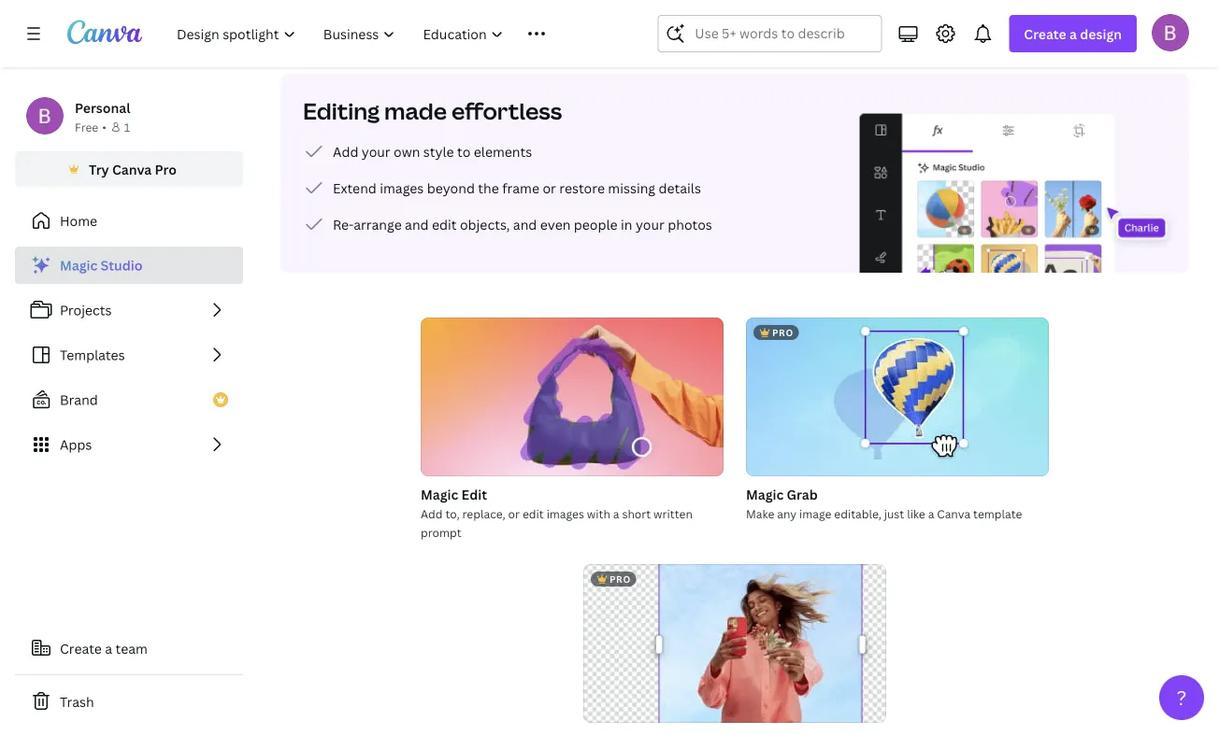 Task type: vqa. For each thing, say whether or not it's contained in the screenshot.
bottommost list
yes



Task type: describe. For each thing, give the bounding box(es) containing it.
re-
[[333, 216, 354, 233]]

magic studio link
[[15, 247, 243, 284]]

add inside list
[[333, 143, 358, 160]]

? button
[[1159, 676, 1204, 721]]

in
[[621, 216, 632, 233]]

add inside magic edit add to, replace, or edit images with a short written prompt
[[421, 506, 443, 522]]

with
[[587, 506, 610, 522]]

grab
[[787, 486, 818, 503]]

people
[[574, 216, 618, 233]]

projects
[[60, 302, 112, 319]]

written
[[654, 506, 693, 522]]

canva inside "button"
[[112, 160, 152, 178]]

0 vertical spatial your
[[362, 143, 391, 160]]

magic grab make any image editable, just like a canva template
[[746, 486, 1022, 522]]

•
[[102, 119, 107, 135]]

prompt
[[421, 525, 461, 540]]

list containing magic studio
[[15, 247, 243, 464]]

edit inside list
[[432, 216, 457, 233]]

try
[[89, 160, 109, 178]]

short
[[622, 506, 651, 522]]

templates link
[[15, 337, 243, 374]]

or for replace,
[[508, 506, 520, 522]]

just
[[884, 506, 904, 522]]

create for create a team
[[60, 640, 102, 658]]

1 and from the left
[[405, 216, 429, 233]]

images inside list
[[380, 179, 424, 197]]

editing
[[303, 96, 380, 126]]

like
[[907, 506, 925, 522]]

pro for pro group for magic grab group at the right
[[772, 326, 794, 339]]

details
[[659, 179, 701, 197]]

design
[[1080, 25, 1122, 43]]

edit inside magic edit add to, replace, or edit images with a short written prompt
[[523, 506, 544, 522]]

images inside magic edit add to, replace, or edit images with a short written prompt
[[547, 506, 584, 522]]

add your own style to elements
[[333, 143, 532, 160]]

pro group for magic grab group at the right
[[746, 318, 1049, 477]]

home link
[[15, 202, 243, 239]]

any
[[777, 506, 797, 522]]

magic for magic grab make any image editable, just like a canva template
[[746, 486, 784, 503]]

image
[[799, 506, 832, 522]]

magic edit add to, replace, or edit images with a short written prompt
[[421, 486, 693, 540]]

try canva pro
[[89, 160, 177, 178]]

apps
[[60, 436, 92, 454]]

home
[[60, 212, 97, 230]]

re-arrange and edit objects, and even people in your photos
[[333, 216, 712, 233]]

magic for magic edit add to, replace, or edit images with a short written prompt
[[421, 486, 458, 503]]

personal
[[75, 99, 130, 116]]

create a team
[[60, 640, 148, 658]]

?
[[1177, 685, 1187, 711]]

projects link
[[15, 292, 243, 329]]

even
[[540, 216, 571, 233]]

magic expand image
[[583, 565, 886, 724]]

beyond
[[427, 179, 475, 197]]

brand
[[60, 391, 98, 409]]

free
[[75, 119, 98, 135]]



Task type: locate. For each thing, give the bounding box(es) containing it.
0 vertical spatial add
[[333, 143, 358, 160]]

or inside magic edit add to, replace, or edit images with a short written prompt
[[508, 506, 520, 522]]

apps link
[[15, 426, 243, 464]]

elements
[[474, 143, 532, 160]]

magic up 'to,'
[[421, 486, 458, 503]]

0 horizontal spatial add
[[333, 143, 358, 160]]

canva
[[112, 160, 152, 178], [937, 506, 971, 522]]

a left design
[[1070, 25, 1077, 43]]

create
[[1024, 25, 1066, 43], [60, 640, 102, 658]]

1 horizontal spatial your
[[636, 216, 665, 233]]

0 vertical spatial or
[[543, 179, 556, 197]]

your right in
[[636, 216, 665, 233]]

add
[[333, 143, 358, 160], [421, 506, 443, 522]]

brand link
[[15, 381, 243, 419]]

1 vertical spatial create
[[60, 640, 102, 658]]

magic up make
[[746, 486, 784, 503]]

1 horizontal spatial pro
[[772, 326, 794, 339]]

trash
[[60, 693, 94, 711]]

0 vertical spatial pro group
[[746, 318, 1049, 477]]

1 vertical spatial list
[[15, 247, 243, 464]]

0 horizontal spatial your
[[362, 143, 391, 160]]

1 horizontal spatial create
[[1024, 25, 1066, 43]]

edit
[[432, 216, 457, 233], [523, 506, 544, 522]]

magic left studio
[[60, 257, 98, 274]]

images left with
[[547, 506, 584, 522]]

magic
[[60, 257, 98, 274], [421, 486, 458, 503], [746, 486, 784, 503]]

1 vertical spatial edit
[[523, 506, 544, 522]]

0 vertical spatial canva
[[112, 160, 152, 178]]

and right arrange
[[405, 216, 429, 233]]

1 horizontal spatial magic
[[421, 486, 458, 503]]

magic edit image
[[421, 318, 724, 477]]

pro for pro group corresponding to magic expand group
[[610, 573, 631, 586]]

create a design button
[[1009, 15, 1137, 52]]

replace,
[[462, 506, 505, 522]]

restore
[[559, 179, 605, 197]]

create a team button
[[15, 630, 243, 668]]

or inside list
[[543, 179, 556, 197]]

the
[[478, 179, 499, 197]]

pro
[[772, 326, 794, 339], [610, 573, 631, 586]]

1 horizontal spatial canva
[[937, 506, 971, 522]]

0 horizontal spatial or
[[508, 506, 520, 522]]

0 vertical spatial create
[[1024, 25, 1066, 43]]

or
[[543, 179, 556, 197], [508, 506, 520, 522]]

and
[[405, 216, 429, 233], [513, 216, 537, 233]]

a inside dropdown button
[[1070, 25, 1077, 43]]

edit right "replace,"
[[523, 506, 544, 522]]

template
[[973, 506, 1022, 522]]

list
[[303, 140, 712, 236], [15, 247, 243, 464]]

to,
[[445, 506, 460, 522]]

magic edit group
[[421, 318, 724, 542]]

1 vertical spatial your
[[636, 216, 665, 233]]

canva right the try
[[112, 160, 152, 178]]

0 horizontal spatial magic
[[60, 257, 98, 274]]

images down own
[[380, 179, 424, 197]]

templates
[[60, 346, 125, 364]]

0 horizontal spatial canva
[[112, 160, 152, 178]]

extend images beyond the frame or restore missing details
[[333, 179, 701, 197]]

1 vertical spatial pro group
[[583, 565, 886, 724]]

1 horizontal spatial edit
[[523, 506, 544, 522]]

edit
[[461, 486, 487, 503]]

create inside button
[[60, 640, 102, 658]]

canva right like
[[937, 506, 971, 522]]

create left team
[[60, 640, 102, 658]]

editing made effortless
[[303, 96, 562, 126]]

magic grab group
[[746, 318, 1049, 524]]

a inside magic grab make any image editable, just like a canva template
[[928, 506, 934, 522]]

create inside dropdown button
[[1024, 25, 1066, 43]]

1 vertical spatial images
[[547, 506, 584, 522]]

studio
[[101, 257, 143, 274]]

1 horizontal spatial add
[[421, 506, 443, 522]]

2 horizontal spatial magic
[[746, 486, 784, 503]]

edit down beyond
[[432, 216, 457, 233]]

trash link
[[15, 683, 243, 721]]

top level navigation element
[[165, 15, 613, 52], [165, 15, 613, 52]]

1 horizontal spatial images
[[547, 506, 584, 522]]

0 horizontal spatial edit
[[432, 216, 457, 233]]

1 vertical spatial canva
[[937, 506, 971, 522]]

2 and from the left
[[513, 216, 537, 233]]

images
[[380, 179, 424, 197], [547, 506, 584, 522]]

0 vertical spatial edit
[[432, 216, 457, 233]]

bob builder image
[[1152, 14, 1189, 51]]

frame
[[502, 179, 539, 197]]

editable,
[[834, 506, 881, 522]]

0 horizontal spatial and
[[405, 216, 429, 233]]

your left own
[[362, 143, 391, 160]]

1
[[124, 119, 130, 135]]

extend
[[333, 179, 377, 197]]

magic for magic studio
[[60, 257, 98, 274]]

create for create a design
[[1024, 25, 1066, 43]]

a inside magic edit add to, replace, or edit images with a short written prompt
[[613, 506, 619, 522]]

a right like
[[928, 506, 934, 522]]

pro
[[155, 160, 177, 178]]

magic studio
[[60, 257, 143, 274]]

your
[[362, 143, 391, 160], [636, 216, 665, 233]]

free •
[[75, 119, 107, 135]]

try canva pro button
[[15, 151, 243, 187]]

or for frame
[[543, 179, 556, 197]]

pro inside magic grab group
[[772, 326, 794, 339]]

style
[[423, 143, 454, 160]]

0 horizontal spatial create
[[60, 640, 102, 658]]

0 vertical spatial list
[[303, 140, 712, 236]]

1 vertical spatial add
[[421, 506, 443, 522]]

0 vertical spatial images
[[380, 179, 424, 197]]

objects,
[[460, 216, 510, 233]]

pro group for magic expand group
[[583, 565, 886, 724]]

0 vertical spatial pro
[[772, 326, 794, 339]]

0 horizontal spatial images
[[380, 179, 424, 197]]

1 horizontal spatial or
[[543, 179, 556, 197]]

a inside button
[[105, 640, 112, 658]]

add left 'to,'
[[421, 506, 443, 522]]

pro inside magic expand group
[[610, 573, 631, 586]]

missing
[[608, 179, 655, 197]]

canva inside magic grab make any image editable, just like a canva template
[[937, 506, 971, 522]]

team
[[115, 640, 148, 658]]

create left design
[[1024, 25, 1066, 43]]

add up extend
[[333, 143, 358, 160]]

magic inside list
[[60, 257, 98, 274]]

0 horizontal spatial pro
[[610, 573, 631, 586]]

or right frame
[[543, 179, 556, 197]]

own
[[394, 143, 420, 160]]

a left team
[[105, 640, 112, 658]]

photos
[[668, 216, 712, 233]]

a
[[1070, 25, 1077, 43], [613, 506, 619, 522], [928, 506, 934, 522], [105, 640, 112, 658]]

1 horizontal spatial list
[[303, 140, 712, 236]]

to
[[457, 143, 471, 160]]

or right "replace,"
[[508, 506, 520, 522]]

create a design
[[1024, 25, 1122, 43]]

group
[[421, 318, 724, 477]]

pro group
[[746, 318, 1049, 477], [583, 565, 886, 724]]

made
[[384, 96, 447, 126]]

effortless
[[452, 96, 562, 126]]

a right with
[[613, 506, 619, 522]]

Search search field
[[695, 16, 845, 51]]

make
[[746, 506, 774, 522]]

1 horizontal spatial and
[[513, 216, 537, 233]]

magic grab image
[[746, 318, 1049, 477]]

0 horizontal spatial list
[[15, 247, 243, 464]]

1 vertical spatial pro
[[610, 573, 631, 586]]

arrange
[[354, 216, 402, 233]]

None search field
[[658, 15, 882, 52]]

magic inside magic edit add to, replace, or edit images with a short written prompt
[[421, 486, 458, 503]]

1 vertical spatial or
[[508, 506, 520, 522]]

list containing add your own style to elements
[[303, 140, 712, 236]]

magic expand group
[[583, 565, 886, 736]]

magic inside magic grab make any image editable, just like a canva template
[[746, 486, 784, 503]]

and left 'even'
[[513, 216, 537, 233]]



